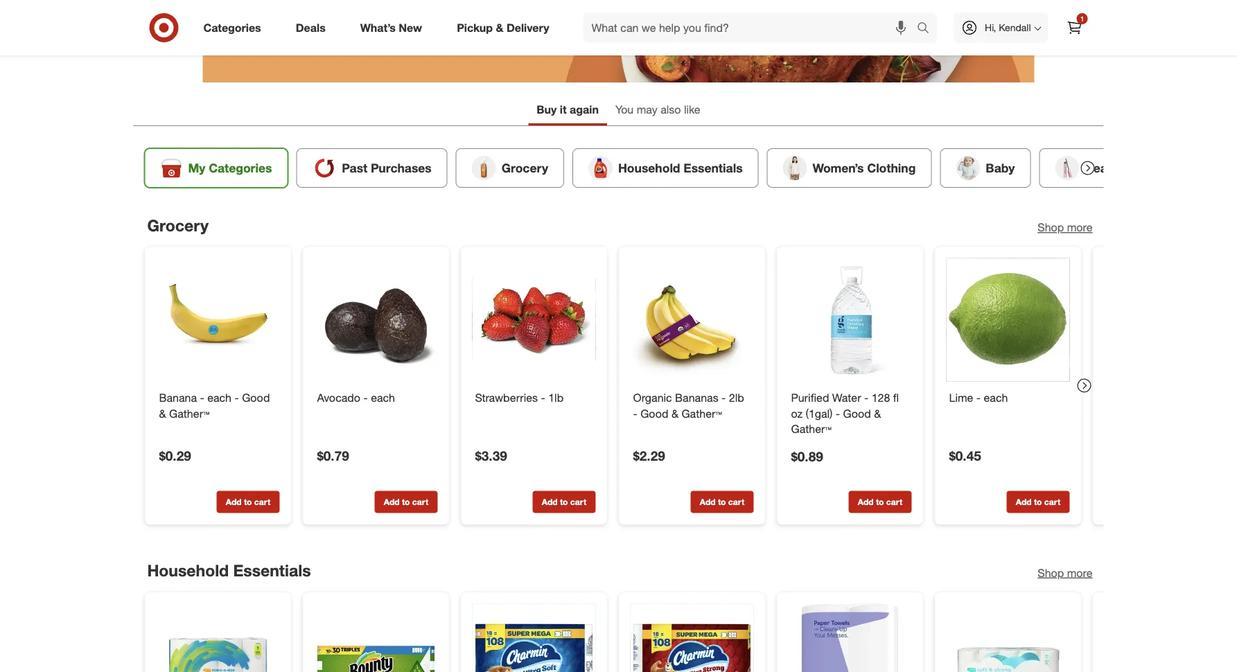 Task type: locate. For each thing, give the bounding box(es) containing it.
6 add from the left
[[1016, 497, 1032, 508]]

0 vertical spatial shop
[[1038, 221, 1065, 234]]

1
[[1081, 14, 1085, 23]]

1 add from the left
[[226, 497, 242, 508]]

0 vertical spatial essentials
[[684, 161, 743, 175]]

& inside banana - each - good & gather™
[[159, 407, 166, 421]]

bounty select-a-size paper towels image
[[314, 604, 438, 673], [314, 604, 438, 673]]

cart for $2.29
[[729, 497, 745, 508]]

0 horizontal spatial grocery
[[147, 216, 209, 235]]

categories link
[[192, 12, 279, 43]]

household essentials
[[619, 161, 743, 175], [147, 561, 311, 581]]

shop more button for household essentials
[[1038, 565, 1093, 581]]

add for $2.29
[[700, 497, 716, 508]]

what's new link
[[349, 12, 440, 43]]

add to cart for $0.79
[[384, 497, 429, 508]]

pickup & delivery link
[[445, 12, 567, 43]]

6 add to cart from the left
[[1016, 497, 1061, 508]]

4 to from the left
[[718, 497, 726, 508]]

2 horizontal spatial each
[[984, 391, 1009, 405]]

1 horizontal spatial essentials
[[684, 161, 743, 175]]

each right banana
[[207, 391, 232, 405]]

5 cart from the left
[[887, 497, 903, 508]]

more
[[1068, 221, 1093, 234], [1068, 566, 1093, 580]]

add to cart button for $0.45
[[1007, 491, 1070, 514]]

1 add to cart button from the left
[[217, 491, 280, 514]]

lime - each
[[950, 391, 1009, 405]]

1 shop more from the top
[[1038, 221, 1093, 234]]

6 add to cart button from the left
[[1007, 491, 1070, 514]]

make-a-size paper towels - up & up™ image
[[156, 604, 280, 673], [156, 604, 280, 673]]

add to cart button
[[217, 491, 280, 514], [375, 491, 438, 514], [533, 491, 596, 514], [691, 491, 754, 514], [849, 491, 912, 514], [1007, 491, 1070, 514]]

purified
[[792, 391, 830, 405]]

banana - each - good & gather™ link
[[159, 390, 277, 422]]

1 horizontal spatial household
[[619, 161, 681, 175]]

3 add to cart from the left
[[542, 497, 587, 508]]

2 horizontal spatial gather™
[[792, 423, 832, 436]]

2 shop more from the top
[[1038, 566, 1093, 580]]

past purchases button
[[296, 148, 448, 188]]

1 horizontal spatial good
[[641, 407, 669, 421]]

shop for household essentials
[[1038, 566, 1065, 580]]

& inside organic bananas - 2lb - good & gather™
[[672, 407, 679, 421]]

purchases
[[371, 161, 432, 175]]

1 horizontal spatial household essentials
[[619, 161, 743, 175]]

you may also like
[[616, 103, 701, 117]]

cart for $0.29
[[254, 497, 271, 508]]

add to cart for $2.29
[[700, 497, 745, 508]]

household
[[619, 161, 681, 175], [147, 561, 229, 581]]

(1gal)
[[806, 407, 833, 421]]

1 vertical spatial household
[[147, 561, 229, 581]]

& down 128
[[875, 407, 882, 421]]

new
[[399, 21, 422, 34]]

0 vertical spatial household essentials
[[619, 161, 743, 175]]

essentials
[[684, 161, 743, 175], [233, 561, 311, 581]]

3 to from the left
[[560, 497, 568, 508]]

4 add to cart button from the left
[[691, 491, 754, 514]]

shop for grocery
[[1038, 221, 1065, 234]]

1 horizontal spatial each
[[371, 391, 395, 405]]

search
[[911, 22, 945, 36]]

2 each from the left
[[371, 391, 395, 405]]

each
[[207, 391, 232, 405], [371, 391, 395, 405], [984, 391, 1009, 405]]

to
[[244, 497, 252, 508], [402, 497, 410, 508], [560, 497, 568, 508], [718, 497, 726, 508], [876, 497, 884, 508], [1035, 497, 1043, 508]]

1 each from the left
[[207, 391, 232, 405]]

0 horizontal spatial good
[[242, 391, 270, 405]]

-
[[200, 391, 204, 405], [235, 391, 239, 405], [364, 391, 368, 405], [541, 391, 546, 405], [722, 391, 726, 405], [865, 391, 869, 405], [977, 391, 981, 405], [633, 407, 638, 421], [836, 407, 841, 421]]

each right lime
[[984, 391, 1009, 405]]

pickup
[[457, 21, 493, 34]]

like
[[684, 103, 701, 117]]

add
[[226, 497, 242, 508], [384, 497, 400, 508], [542, 497, 558, 508], [700, 497, 716, 508], [858, 497, 874, 508], [1016, 497, 1032, 508]]

$0.79
[[317, 448, 349, 464]]

shop
[[1038, 221, 1065, 234], [1038, 566, 1065, 580]]

3 add from the left
[[542, 497, 558, 508]]

good
[[242, 391, 270, 405], [641, 407, 669, 421], [844, 407, 872, 421]]

you may also like link
[[607, 96, 709, 125]]

1 link
[[1060, 12, 1090, 43]]

1lb
[[549, 391, 564, 405]]

organic bananas - 2lb - good & gather™
[[633, 391, 745, 421]]

$0.89
[[792, 449, 824, 465]]

5 add from the left
[[858, 497, 874, 508]]

6 to from the left
[[1035, 497, 1043, 508]]

2 cart from the left
[[412, 497, 429, 508]]

2 shop from the top
[[1038, 566, 1065, 580]]

1 vertical spatial categories
[[209, 161, 272, 175]]

1 add to cart from the left
[[226, 497, 271, 508]]

1 vertical spatial essentials
[[233, 561, 311, 581]]

to for $0.45
[[1035, 497, 1043, 508]]

add to cart
[[226, 497, 271, 508], [384, 497, 429, 508], [542, 497, 587, 508], [700, 497, 745, 508], [858, 497, 903, 508], [1016, 497, 1061, 508]]

hi, kendall
[[985, 21, 1032, 34]]

gather™
[[169, 407, 210, 421], [682, 407, 722, 421], [792, 423, 832, 436]]

2 add to cart from the left
[[384, 497, 429, 508]]

soft & strong toilet paper - up & up™ image
[[947, 604, 1070, 673], [947, 604, 1070, 673]]

add to cart button for $0.29
[[217, 491, 280, 514]]

0 vertical spatial household
[[619, 161, 681, 175]]

2 add from the left
[[384, 497, 400, 508]]

1 vertical spatial shop more
[[1038, 566, 1093, 580]]

purified water - 128 fl oz (1gal) - good & gather™
[[792, 391, 899, 436]]

categories
[[204, 21, 261, 34], [209, 161, 272, 175]]

0 vertical spatial shop more button
[[1038, 220, 1093, 236]]

pickup & delivery
[[457, 21, 550, 34]]

strawberries - 1lb
[[475, 391, 564, 405]]

purified water - 128 fl oz (1gal) - good & gather™ image
[[789, 258, 912, 382], [789, 258, 912, 382]]

$0.29
[[159, 448, 191, 464]]

4 cart from the left
[[729, 497, 745, 508]]

4 add to cart from the left
[[700, 497, 745, 508]]

each for $0.79
[[371, 391, 395, 405]]

1 vertical spatial shop more button
[[1038, 565, 1093, 581]]

$2.29
[[633, 448, 666, 464]]

0 horizontal spatial each
[[207, 391, 232, 405]]

2 add to cart button from the left
[[375, 491, 438, 514]]

1 vertical spatial more
[[1068, 566, 1093, 580]]

clothing
[[868, 161, 916, 175]]

1 horizontal spatial gather™
[[682, 407, 722, 421]]

128
[[872, 391, 891, 405]]

1 shop from the top
[[1038, 221, 1065, 234]]

$3.39
[[475, 448, 507, 464]]

4 add from the left
[[700, 497, 716, 508]]

gather™ down the (1gal)
[[792, 423, 832, 436]]

1 vertical spatial household essentials
[[147, 561, 311, 581]]

gather™ down the bananas on the bottom right of the page
[[682, 407, 722, 421]]

3 cart from the left
[[571, 497, 587, 508]]

good inside banana - each - good & gather™
[[242, 391, 270, 405]]

organic bananas - 2lb - good & gather™ image
[[631, 258, 754, 382], [631, 258, 754, 382]]

0 horizontal spatial essentials
[[233, 561, 311, 581]]

lime
[[950, 391, 974, 405]]

0 horizontal spatial gather™
[[169, 407, 210, 421]]

lime - each image
[[947, 258, 1070, 382], [947, 258, 1070, 382]]

cart for $3.39
[[571, 497, 587, 508]]

add for $0.89
[[858, 497, 874, 508]]

& down the bananas on the bottom right of the page
[[672, 407, 679, 421]]

6 cart from the left
[[1045, 497, 1061, 508]]

buy
[[537, 103, 557, 117]]

water
[[833, 391, 862, 405]]

5 add to cart button from the left
[[849, 491, 912, 514]]

my categories
[[188, 161, 272, 175]]

add to cart for $0.29
[[226, 497, 271, 508]]

deals link
[[284, 12, 343, 43]]

1 horizontal spatial grocery
[[502, 161, 549, 175]]

1 vertical spatial shop
[[1038, 566, 1065, 580]]

0 vertical spatial grocery
[[502, 161, 549, 175]]

1 shop more button from the top
[[1038, 220, 1093, 236]]

fl
[[894, 391, 899, 405]]

2lb
[[729, 391, 745, 405]]

&
[[496, 21, 504, 34], [159, 407, 166, 421], [672, 407, 679, 421], [875, 407, 882, 421]]

each right the avocado
[[371, 391, 395, 405]]

What can we help you find? suggestions appear below search field
[[584, 12, 921, 43]]

gather™ inside organic bananas - 2lb - good & gather™
[[682, 407, 722, 421]]

& down banana
[[159, 407, 166, 421]]

gather™ down banana
[[169, 407, 210, 421]]

avocado - each link
[[317, 390, 435, 406]]

1 to from the left
[[244, 497, 252, 508]]

grocery down my
[[147, 216, 209, 235]]

2 more from the top
[[1068, 566, 1093, 580]]

beauty button
[[1040, 148, 1142, 188]]

banana
[[159, 391, 197, 405]]

shop more for household essentials
[[1038, 566, 1093, 580]]

avocado - each image
[[314, 258, 438, 382], [314, 258, 438, 382]]

grocery
[[502, 161, 549, 175], [147, 216, 209, 235]]

more for household essentials
[[1068, 566, 1093, 580]]

to for $0.89
[[876, 497, 884, 508]]

3 add to cart button from the left
[[533, 491, 596, 514]]

banana - each - good & gather™ image
[[156, 258, 280, 382], [156, 258, 280, 382]]

household essentials button
[[573, 148, 759, 188]]

to for $0.79
[[402, 497, 410, 508]]

shop more
[[1038, 221, 1093, 234], [1038, 566, 1093, 580]]

cart for $0.79
[[412, 497, 429, 508]]

3 each from the left
[[984, 391, 1009, 405]]

shop more button
[[1038, 220, 1093, 236], [1038, 565, 1093, 581]]

make-a-size paper towels - smartly™ image
[[789, 604, 912, 673], [789, 604, 912, 673]]

1 cart from the left
[[254, 497, 271, 508]]

2 horizontal spatial good
[[844, 407, 872, 421]]

what's
[[360, 21, 396, 34]]

good inside purified water - 128 fl oz (1gal) - good & gather™
[[844, 407, 872, 421]]

gather™ inside banana - each - good & gather™
[[169, 407, 210, 421]]

beauty
[[1086, 161, 1126, 175]]

avocado - each
[[317, 391, 395, 405]]

0 vertical spatial shop more
[[1038, 221, 1093, 234]]

charmin ultra soft toilet paper image
[[473, 604, 596, 673], [473, 604, 596, 673]]

may
[[637, 103, 658, 117]]

1 more from the top
[[1068, 221, 1093, 234]]

0 vertical spatial categories
[[204, 21, 261, 34]]

5 add to cart from the left
[[858, 497, 903, 508]]

0 horizontal spatial household essentials
[[147, 561, 311, 581]]

1 vertical spatial grocery
[[147, 216, 209, 235]]

my
[[188, 161, 206, 175]]

to for $0.29
[[244, 497, 252, 508]]

2 shop more button from the top
[[1038, 565, 1093, 581]]

each inside banana - each - good & gather™
[[207, 391, 232, 405]]

strawberries - 1lb image
[[473, 258, 596, 382], [473, 258, 596, 382]]

5 to from the left
[[876, 497, 884, 508]]

shop more button for grocery
[[1038, 220, 1093, 236]]

2 to from the left
[[402, 497, 410, 508]]

grocery down the buy
[[502, 161, 549, 175]]

charmin ultra strong toilet paper image
[[631, 604, 754, 673], [631, 604, 754, 673]]

cart
[[254, 497, 271, 508], [412, 497, 429, 508], [571, 497, 587, 508], [729, 497, 745, 508], [887, 497, 903, 508], [1045, 497, 1061, 508]]

0 vertical spatial more
[[1068, 221, 1093, 234]]

organic bananas - 2lb - good & gather™ link
[[633, 390, 751, 422]]



Task type: vqa. For each thing, say whether or not it's contained in the screenshot.
BOTTLE
no



Task type: describe. For each thing, give the bounding box(es) containing it.
good inside organic bananas - 2lb - good & gather™
[[641, 407, 669, 421]]

add for $0.29
[[226, 497, 242, 508]]

add to cart button for $3.39
[[533, 491, 596, 514]]

banana - each - good & gather™
[[159, 391, 270, 421]]

0 horizontal spatial household
[[147, 561, 229, 581]]

to for $3.39
[[560, 497, 568, 508]]

& inside purified water - 128 fl oz (1gal) - good & gather™
[[875, 407, 882, 421]]

strawberries - 1lb link
[[475, 390, 593, 406]]

buy it again link
[[529, 96, 607, 125]]

strawberries
[[475, 391, 538, 405]]

baby button
[[941, 148, 1031, 188]]

you
[[616, 103, 634, 117]]

grocery inside button
[[502, 161, 549, 175]]

gather™ inside purified water - 128 fl oz (1gal) - good & gather™
[[792, 423, 832, 436]]

avocado
[[317, 391, 361, 405]]

women's clothing button
[[767, 148, 932, 188]]

purified water - 128 fl oz (1gal) - good & gather™ link
[[792, 390, 909, 438]]

shop more for grocery
[[1038, 221, 1093, 234]]

delivery
[[507, 21, 550, 34]]

each for $0.45
[[984, 391, 1009, 405]]

$0.45
[[950, 448, 982, 464]]

add to cart button for $0.79
[[375, 491, 438, 514]]

past
[[342, 161, 368, 175]]

baby
[[986, 161, 1015, 175]]

add to cart for $3.39
[[542, 497, 587, 508]]

again
[[570, 103, 599, 117]]

search button
[[911, 12, 945, 46]]

categories inside my categories button
[[209, 161, 272, 175]]

grocery button
[[456, 148, 564, 188]]

add to cart for $0.45
[[1016, 497, 1061, 508]]

organic
[[633, 391, 672, 405]]

& right pickup
[[496, 21, 504, 34]]

my categories button
[[145, 148, 288, 188]]

add to cart button for $2.29
[[691, 491, 754, 514]]

buy it again
[[537, 103, 599, 117]]

women's clothing
[[813, 161, 916, 175]]

more for grocery
[[1068, 221, 1093, 234]]

deals
[[296, 21, 326, 34]]

household inside button
[[619, 161, 681, 175]]

categories inside categories link
[[204, 21, 261, 34]]

add to cart for $0.89
[[858, 497, 903, 508]]

past purchases
[[342, 161, 432, 175]]

what's new
[[360, 21, 422, 34]]

also
[[661, 103, 681, 117]]

cart for $0.89
[[887, 497, 903, 508]]

it
[[560, 103, 567, 117]]

to for $2.29
[[718, 497, 726, 508]]

lime - each link
[[950, 390, 1068, 406]]

household essentials inside button
[[619, 161, 743, 175]]

hi,
[[985, 21, 997, 34]]

add for $0.45
[[1016, 497, 1032, 508]]

add for $3.39
[[542, 497, 558, 508]]

bananas
[[675, 391, 719, 405]]

add for $0.79
[[384, 497, 400, 508]]

essentials inside button
[[684, 161, 743, 175]]

kendall
[[999, 21, 1032, 34]]

each for $0.29
[[207, 391, 232, 405]]

add to cart button for $0.89
[[849, 491, 912, 514]]

oz
[[792, 407, 803, 421]]

cart for $0.45
[[1045, 497, 1061, 508]]

women's
[[813, 161, 864, 175]]



